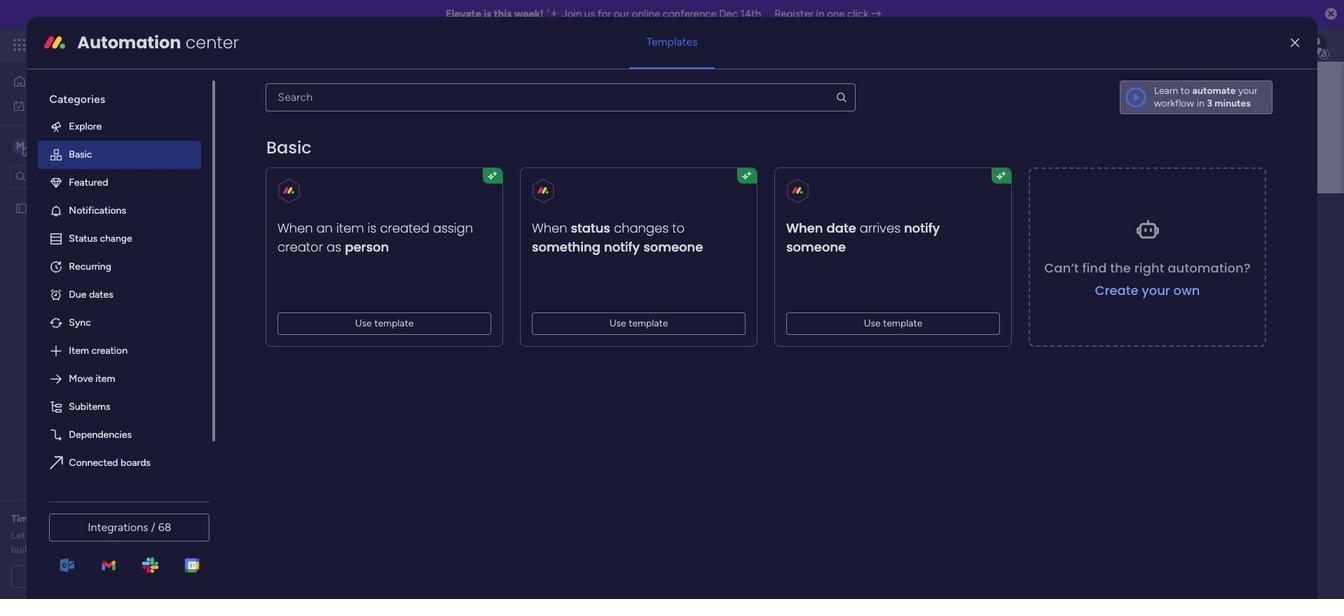 Task type: locate. For each thing, give the bounding box(es) containing it.
to right changes
[[673, 219, 685, 237]]

2 horizontal spatial use template button
[[787, 313, 1001, 335]]

someone down date
[[787, 238, 847, 256]]

notify down changes
[[605, 238, 640, 256]]

1 use template button from the left
[[278, 313, 492, 335]]

move
[[69, 373, 93, 385]]

click
[[848, 8, 869, 20]]

for right time
[[36, 513, 49, 525]]

workspace image
[[13, 138, 27, 154]]

automation  center image
[[44, 31, 66, 54]]

assign
[[433, 219, 473, 237]]

schedule a meeting
[[46, 571, 133, 583]]

2 use template button from the left
[[532, 313, 746, 335]]

automation?
[[1168, 259, 1251, 277]]

main workspace
[[32, 139, 115, 152], [350, 198, 530, 230]]

basic
[[267, 136, 312, 159], [69, 148, 92, 160]]

1 horizontal spatial an
[[317, 219, 333, 237]]

0 vertical spatial work
[[113, 36, 138, 53]]

template
[[375, 317, 414, 329], [629, 317, 669, 329], [884, 317, 923, 329]]

0 vertical spatial main
[[32, 139, 57, 152]]

1 vertical spatial notify
[[605, 238, 640, 256]]

main workspace up description
[[350, 198, 530, 230]]

→
[[872, 8, 882, 20]]

automation center
[[77, 31, 239, 54]]

0 vertical spatial boards
[[303, 283, 337, 296]]

None search field
[[266, 83, 856, 111]]

review
[[96, 513, 127, 525], [80, 530, 109, 542]]

use template button
[[278, 313, 492, 335], [532, 313, 746, 335], [787, 313, 1001, 335]]

1 vertical spatial in
[[1197, 97, 1205, 109]]

0 horizontal spatial someone
[[644, 238, 704, 256]]

1 use from the left
[[355, 317, 372, 329]]

main right workspace icon
[[32, 139, 57, 152]]

3 when from the left
[[787, 219, 824, 237]]

free
[[62, 544, 81, 556]]

you've
[[135, 530, 164, 542]]

status
[[69, 233, 97, 245]]

1 vertical spatial for
[[36, 513, 49, 525]]

2 use from the left
[[610, 317, 627, 329]]

0 horizontal spatial basic
[[69, 148, 92, 160]]

Search for a column type search field
[[266, 83, 856, 111]]

what
[[111, 530, 133, 542]]

test list box
[[0, 193, 179, 409]]

1 horizontal spatial use
[[610, 317, 627, 329]]

0 horizontal spatial use
[[355, 317, 372, 329]]

2 horizontal spatial when
[[787, 219, 824, 237]]

created
[[380, 219, 430, 237]]

0 vertical spatial for
[[598, 8, 611, 20]]

move item option
[[38, 365, 201, 393]]

workspace
[[60, 139, 115, 152], [409, 198, 530, 230], [369, 233, 416, 245], [486, 316, 533, 328]]

1 horizontal spatial for
[[598, 8, 611, 20]]

us
[[585, 8, 595, 20]]

your up the 'minutes'
[[1239, 85, 1258, 97]]

item creation
[[69, 345, 128, 357]]

time for an expert review let our experts review what you've built so far. free of charge
[[11, 513, 164, 556]]

this left week!
[[494, 8, 512, 20]]

1 horizontal spatial use template
[[610, 317, 669, 329]]

experts
[[45, 530, 77, 542]]

when up creator
[[278, 219, 313, 237]]

2 horizontal spatial use template
[[864, 317, 923, 329]]

plans
[[264, 39, 288, 50]]

dashboards
[[316, 316, 367, 328]]

0 horizontal spatial main
[[32, 139, 57, 152]]

review up the of
[[80, 530, 109, 542]]

option down connected boards
[[38, 477, 201, 505]]

0 vertical spatial review
[[96, 513, 127, 525]]

search image
[[835, 91, 848, 104]]

use for date
[[864, 317, 881, 329]]

review up what
[[96, 513, 127, 525]]

join
[[562, 8, 582, 20]]

when up something
[[532, 219, 568, 237]]

3 template from the left
[[884, 317, 923, 329]]

3 use template button from the left
[[787, 313, 1001, 335]]

work for monday
[[113, 36, 138, 53]]

our up so
[[28, 530, 42, 542]]

in right recently
[[457, 316, 465, 328]]

0 vertical spatial this
[[494, 8, 512, 20]]

option down featured
[[0, 196, 179, 198]]

when
[[278, 219, 313, 237], [532, 219, 568, 237], [787, 219, 824, 237]]

0 horizontal spatial when
[[278, 219, 313, 237]]

1 when from the left
[[278, 219, 313, 237]]

use for person
[[355, 317, 372, 329]]

boards down dependencies option
[[121, 457, 151, 469]]

0 vertical spatial an
[[317, 219, 333, 237]]

Search in workspace field
[[29, 168, 117, 184]]

work
[[113, 36, 138, 53], [47, 99, 68, 111]]

see plans
[[245, 39, 288, 50]]

1 use template from the left
[[355, 317, 414, 329]]

1 vertical spatial review
[[80, 530, 109, 542]]

when inside when an item is created   assign creator as
[[278, 219, 313, 237]]

1 horizontal spatial to
[[1181, 85, 1190, 97]]

for
[[598, 8, 611, 20], [36, 513, 49, 525]]

✨
[[546, 8, 560, 20]]

0 vertical spatial our
[[614, 8, 630, 20]]

see plans button
[[226, 34, 294, 55]]

0 horizontal spatial for
[[36, 513, 49, 525]]

0 horizontal spatial an
[[51, 513, 62, 525]]

notify
[[905, 219, 941, 237], [605, 238, 640, 256]]

boards for connected boards
[[121, 457, 151, 469]]

1 horizontal spatial is
[[484, 8, 492, 20]]

1 horizontal spatial someone
[[787, 238, 847, 256]]

0 vertical spatial notify
[[905, 219, 941, 237]]

3 use template from the left
[[864, 317, 923, 329]]

our
[[614, 8, 630, 20], [28, 530, 42, 542]]

boards inside option
[[121, 457, 151, 469]]

when left date
[[787, 219, 824, 237]]

use template button for status
[[532, 313, 746, 335]]

1 horizontal spatial work
[[113, 36, 138, 53]]

template for date
[[884, 317, 923, 329]]

/
[[151, 521, 155, 534]]

notify right arrives
[[905, 219, 941, 237]]

categories heading
[[38, 80, 201, 113]]

test
[[33, 202, 51, 214]]

3 use from the left
[[864, 317, 881, 329]]

your down right
[[1142, 282, 1171, 299]]

0 horizontal spatial to
[[673, 219, 685, 237]]

item
[[337, 219, 364, 237], [96, 373, 115, 385]]

explore
[[69, 120, 102, 132]]

1 vertical spatial an
[[51, 513, 62, 525]]

basic option
[[38, 141, 201, 169]]

1 horizontal spatial when
[[532, 219, 568, 237]]

0 horizontal spatial use template
[[355, 317, 414, 329]]

recently
[[419, 316, 455, 328]]

dec
[[720, 8, 738, 20]]

categories list box
[[38, 80, 215, 505]]

1 vertical spatial our
[[28, 530, 42, 542]]

0 horizontal spatial our
[[28, 530, 42, 542]]

1 horizontal spatial boards
[[303, 283, 337, 296]]

is right elevate
[[484, 8, 492, 20]]

register in one click → link
[[775, 8, 882, 20]]

1 horizontal spatial this
[[494, 8, 512, 20]]

1 horizontal spatial your
[[1239, 85, 1258, 97]]

0 horizontal spatial use template button
[[278, 313, 492, 335]]

when status changes   to something notify someone
[[532, 219, 704, 256]]

is right add
[[368, 219, 377, 237]]

recurring
[[69, 261, 111, 273]]

so
[[33, 544, 43, 556]]

2 vertical spatial in
[[457, 316, 465, 328]]

item right move
[[96, 373, 115, 385]]

is
[[484, 8, 492, 20], [368, 219, 377, 237]]

monday work management
[[62, 36, 218, 53]]

1 vertical spatial this
[[468, 316, 484, 328]]

register
[[775, 8, 814, 20]]

0 horizontal spatial is
[[368, 219, 377, 237]]

0 horizontal spatial notify
[[605, 238, 640, 256]]

2 template from the left
[[629, 317, 669, 329]]

0 horizontal spatial your
[[1142, 282, 1171, 299]]

a
[[89, 571, 94, 583]]

0 horizontal spatial item
[[96, 373, 115, 385]]

0 horizontal spatial boards
[[121, 457, 151, 469]]

expert
[[64, 513, 94, 525]]

create your own link
[[1096, 282, 1201, 299]]

0 horizontal spatial work
[[47, 99, 68, 111]]

0 horizontal spatial main workspace
[[32, 139, 115, 152]]

1 vertical spatial boards
[[121, 457, 151, 469]]

someone
[[644, 238, 704, 256], [787, 238, 847, 256]]

when inside when date arrives notify someone
[[787, 219, 824, 237]]

1 horizontal spatial main
[[350, 198, 404, 230]]

and
[[297, 316, 313, 328]]

connected boards option
[[38, 449, 201, 477]]

2 horizontal spatial use
[[864, 317, 881, 329]]

far.
[[46, 544, 60, 556]]

to up the "workflow"
[[1181, 85, 1190, 97]]

1 vertical spatial main
[[350, 198, 404, 230]]

my
[[31, 99, 44, 111]]

someone inside when status changes   to something notify someone
[[644, 238, 704, 256]]

1 someone from the left
[[644, 238, 704, 256]]

0 vertical spatial your
[[1239, 85, 1258, 97]]

work inside button
[[47, 99, 68, 111]]

when inside when status changes   to something notify someone
[[532, 219, 568, 237]]

in left one
[[816, 8, 825, 20]]

in left 3
[[1197, 97, 1205, 109]]

our left online
[[614, 8, 630, 20]]

main workspace down explore
[[32, 139, 115, 152]]

this right recently
[[468, 316, 484, 328]]

dates
[[89, 289, 113, 301]]

in
[[816, 8, 825, 20], [1197, 97, 1205, 109], [457, 316, 465, 328]]

0 vertical spatial to
[[1181, 85, 1190, 97]]

connected
[[69, 457, 118, 469]]

own
[[1174, 282, 1201, 299]]

template for status
[[629, 317, 669, 329]]

option
[[0, 196, 179, 198], [38, 477, 201, 505]]

0 horizontal spatial this
[[468, 316, 484, 328]]

1 template from the left
[[375, 317, 414, 329]]

management
[[141, 36, 218, 53]]

1 vertical spatial work
[[47, 99, 68, 111]]

work right my
[[47, 99, 68, 111]]

1 horizontal spatial use template button
[[532, 313, 746, 335]]

1 horizontal spatial in
[[816, 8, 825, 20]]

brad klo image
[[1305, 34, 1328, 56]]

0 vertical spatial main workspace
[[32, 139, 115, 152]]

someone down changes
[[644, 238, 704, 256]]

1 horizontal spatial item
[[337, 219, 364, 237]]

to
[[1181, 85, 1190, 97], [673, 219, 685, 237]]

template for person
[[375, 317, 414, 329]]

an up as
[[317, 219, 333, 237]]

work right monday
[[113, 36, 138, 53]]

status change option
[[38, 225, 201, 253]]

1 horizontal spatial main workspace
[[350, 198, 530, 230]]

notify inside when status changes   to something notify someone
[[605, 238, 640, 256]]

main up add
[[350, 198, 404, 230]]

1 vertical spatial your
[[1142, 282, 1171, 299]]

2 horizontal spatial in
[[1197, 97, 1205, 109]]

for inside time for an expert review let our experts review what you've built so far. free of charge
[[36, 513, 49, 525]]

home button
[[8, 70, 151, 93]]

due
[[69, 289, 87, 301]]

1 horizontal spatial our
[[614, 8, 630, 20]]

1 horizontal spatial notify
[[905, 219, 941, 237]]

for right 'us' at the top of page
[[598, 8, 611, 20]]

2 horizontal spatial template
[[884, 317, 923, 329]]

1 horizontal spatial template
[[629, 317, 669, 329]]

1 vertical spatial item
[[96, 373, 115, 385]]

use template for status
[[610, 317, 669, 329]]

2 when from the left
[[532, 219, 568, 237]]

boards up and
[[303, 283, 337, 296]]

change
[[100, 233, 132, 245]]

1 vertical spatial is
[[368, 219, 377, 237]]

item up as
[[337, 219, 364, 237]]

3
[[1207, 97, 1213, 109]]

0 horizontal spatial template
[[375, 317, 414, 329]]

0 vertical spatial item
[[337, 219, 364, 237]]

an up experts
[[51, 513, 62, 525]]

move item
[[69, 373, 115, 385]]

1 vertical spatial to
[[673, 219, 685, 237]]

0 vertical spatial is
[[484, 8, 492, 20]]

2 use template from the left
[[610, 317, 669, 329]]

this
[[494, 8, 512, 20], [468, 316, 484, 328]]

sync option
[[38, 309, 201, 337]]

2 someone from the left
[[787, 238, 847, 256]]

home
[[32, 75, 59, 87]]



Task type: describe. For each thing, give the bounding box(es) containing it.
1 vertical spatial main workspace
[[350, 198, 530, 230]]

basic inside option
[[69, 148, 92, 160]]

sync
[[69, 317, 91, 329]]

charge
[[95, 544, 126, 556]]

1 horizontal spatial basic
[[267, 136, 312, 159]]

find
[[1083, 259, 1108, 277]]

connected boards
[[69, 457, 151, 469]]

description
[[419, 233, 468, 245]]

categories
[[49, 92, 105, 106]]

see
[[245, 39, 262, 50]]

status change
[[69, 233, 132, 245]]

0 horizontal spatial in
[[457, 316, 465, 328]]

when date arrives notify someone
[[787, 219, 941, 256]]

when an item is created   assign creator as
[[278, 219, 473, 256]]

public board image
[[15, 202, 28, 215]]

notify inside when date arrives notify someone
[[905, 219, 941, 237]]

learn to automate
[[1154, 85, 1236, 97]]

creator
[[278, 238, 323, 256]]

workspace selection element
[[13, 138, 117, 156]]

boards and dashboards you visited recently in this workspace
[[264, 316, 533, 328]]

select product image
[[13, 38, 27, 52]]

learn
[[1154, 85, 1179, 97]]

can't find the right automation? create your own
[[1045, 259, 1251, 299]]

item creation option
[[38, 337, 201, 365]]

schedule a meeting button
[[11, 566, 168, 588]]

is inside when an item is created   assign creator as
[[368, 219, 377, 237]]

elevate
[[446, 8, 481, 20]]

an inside when an item is created   assign creator as
[[317, 219, 333, 237]]

explore option
[[38, 113, 201, 141]]

you
[[369, 316, 385, 328]]

main inside workspace selection element
[[32, 139, 57, 152]]

something
[[532, 238, 601, 256]]

subitems option
[[38, 393, 201, 421]]

3 minutes
[[1207, 97, 1251, 109]]

dependencies option
[[38, 421, 201, 449]]

register in one click →
[[775, 8, 882, 20]]

use template for date
[[864, 317, 923, 329]]

recurring option
[[38, 253, 201, 281]]

creation
[[91, 345, 128, 357]]

center
[[186, 31, 239, 54]]

monday
[[62, 36, 110, 53]]

dependencies
[[69, 429, 132, 441]]

changes
[[614, 219, 669, 237]]

when for when status changes   to something notify someone
[[532, 219, 568, 237]]

recent
[[264, 283, 300, 296]]

your inside can't find the right automation? create your own
[[1142, 282, 1171, 299]]

main workspace inside workspace selection element
[[32, 139, 115, 152]]

an inside time for an expert review let our experts review what you've built so far. free of charge
[[51, 513, 62, 525]]

automate
[[1193, 85, 1236, 97]]

someone inside when date arrives notify someone
[[787, 238, 847, 256]]

to inside when status changes   to something notify someone
[[673, 219, 685, 237]]

use template for person
[[355, 317, 414, 329]]

1 vertical spatial option
[[38, 477, 201, 505]]

elevate is this week! ✨ join us for our online conference dec 14th
[[446, 8, 762, 20]]

use template button for date
[[787, 313, 1001, 335]]

let
[[11, 530, 25, 542]]

subitems
[[69, 401, 110, 413]]

visited
[[388, 316, 417, 328]]

can't
[[1045, 259, 1080, 277]]

featured option
[[38, 169, 201, 197]]

use for status
[[610, 317, 627, 329]]

integrations / 68
[[88, 521, 171, 534]]

0 vertical spatial option
[[0, 196, 179, 198]]

arrives
[[860, 219, 901, 237]]

recent boards
[[264, 283, 337, 296]]

use template button for person
[[278, 313, 492, 335]]

as
[[327, 238, 342, 256]]

integrations / 68 button
[[49, 514, 210, 542]]

my work button
[[8, 94, 151, 117]]

item inside option
[[96, 373, 115, 385]]

integrations
[[88, 521, 148, 534]]

my work
[[31, 99, 68, 111]]

meeting
[[97, 571, 133, 583]]

of
[[84, 544, 93, 556]]

when for when an item is created   assign creator as
[[278, 219, 313, 237]]

online
[[632, 8, 661, 20]]

item inside when an item is created   assign creator as
[[337, 219, 364, 237]]

when for when date arrives notify someone
[[787, 219, 824, 237]]

automation
[[77, 31, 181, 54]]

your inside your workflow in
[[1239, 85, 1258, 97]]

built
[[11, 544, 31, 556]]

add
[[348, 233, 367, 245]]

due dates option
[[38, 281, 201, 309]]

in inside your workflow in
[[1197, 97, 1205, 109]]

0 vertical spatial in
[[816, 8, 825, 20]]

m
[[16, 140, 24, 152]]

date
[[827, 219, 857, 237]]

create
[[1096, 282, 1139, 299]]

item
[[69, 345, 89, 357]]

Main workspace field
[[346, 198, 1288, 230]]

notifications option
[[38, 197, 201, 225]]

conference
[[663, 8, 717, 20]]

notifications
[[69, 205, 126, 217]]

time
[[11, 513, 34, 525]]

14th
[[741, 8, 762, 20]]

our inside time for an expert review let our experts review what you've built so far. free of charge
[[28, 530, 42, 542]]

your workflow in
[[1154, 85, 1258, 109]]

due dates
[[69, 289, 113, 301]]

boards for recent boards
[[303, 283, 337, 296]]

work for my
[[47, 99, 68, 111]]

one
[[827, 8, 845, 20]]

status
[[571, 219, 611, 237]]

person
[[345, 238, 390, 256]]

add workspace description
[[348, 233, 468, 245]]

minutes
[[1215, 97, 1251, 109]]

featured
[[69, 177, 108, 188]]

boards
[[264, 316, 295, 328]]



Task type: vqa. For each thing, say whether or not it's contained in the screenshot.
apps marketplace image
no



